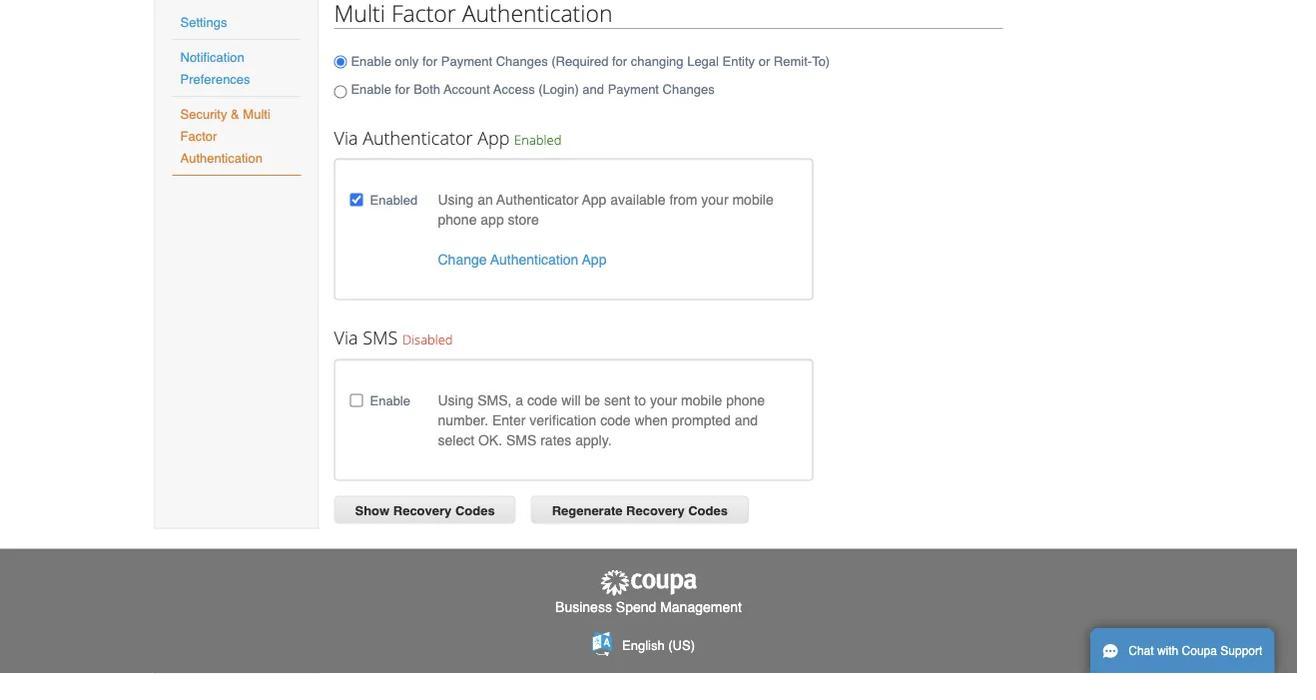 Task type: describe. For each thing, give the bounding box(es) containing it.
regenerate recovery codes link
[[531, 496, 749, 524]]

notification preferences
[[180, 49, 250, 86]]

business
[[556, 599, 612, 615]]

via for via authenticator app
[[334, 125, 358, 150]]

enable for enable for both account access (login) and payment changes
[[351, 82, 392, 97]]

(us)
[[669, 638, 695, 653]]

english (us)
[[623, 638, 695, 653]]

or
[[759, 54, 771, 69]]

via for via sms
[[334, 326, 358, 350]]

app inside using an authenticator app available from your mobile phone app store
[[582, 192, 607, 208]]

security & multi factor authentication
[[180, 106, 271, 165]]

1 horizontal spatial for
[[423, 54, 438, 69]]

entity
[[723, 54, 755, 69]]

legal
[[688, 54, 719, 69]]

using sms, a code will be sent to your mobile phone number. enter verification code when prompted and select ok. sms rates apply.
[[438, 392, 766, 448]]

coupa
[[1183, 644, 1218, 658]]

2 horizontal spatial for
[[612, 54, 628, 69]]

0 vertical spatial changes
[[496, 54, 548, 69]]

business spend management
[[556, 599, 742, 615]]

enable only for payment changes (required for changing legal entity or remit-to)
[[351, 54, 831, 69]]

verification
[[530, 412, 597, 428]]

1 horizontal spatial code
[[601, 412, 631, 428]]

settings link
[[180, 14, 227, 29]]

from
[[670, 192, 698, 208]]

app
[[481, 212, 504, 228]]

enable for both account access (login) and payment changes
[[351, 82, 715, 97]]

available
[[611, 192, 666, 208]]

chat with coupa support
[[1129, 644, 1263, 658]]

disabled
[[403, 331, 453, 349]]

using for using an authenticator app available from your mobile phone app store
[[438, 192, 474, 208]]

0 horizontal spatial sms
[[363, 326, 398, 350]]

only
[[395, 54, 419, 69]]

show
[[355, 504, 390, 519]]

authentication inside security & multi factor authentication
[[180, 150, 263, 165]]

via authenticator app enabled
[[334, 125, 562, 150]]

0 horizontal spatial authenticator
[[363, 125, 473, 150]]

show recovery codes link
[[334, 496, 516, 524]]

sms inside using sms, a code will be sent to your mobile phone number. enter verification code when prompted and select ok. sms rates apply.
[[507, 432, 537, 448]]

change authentication app link
[[438, 252, 607, 267]]

regenerate
[[552, 504, 623, 519]]

when
[[635, 412, 668, 428]]

enable for enable only for payment changes (required for changing legal entity or remit-to)
[[351, 54, 392, 69]]

changing
[[631, 54, 684, 69]]

will
[[562, 392, 581, 408]]

coupa supplier portal image
[[599, 569, 699, 597]]

app for authentication
[[582, 252, 607, 267]]

Enable only for Payment Changes (Required for changing Legal Entity or Remit-To) radio
[[334, 49, 347, 75]]

app for authenticator
[[478, 125, 510, 150]]

1 vertical spatial changes
[[663, 82, 715, 97]]

store
[[508, 212, 539, 228]]

recovery for regenerate
[[627, 504, 685, 519]]

be
[[585, 392, 601, 408]]

change
[[438, 252, 487, 267]]

to)
[[812, 54, 831, 69]]

your inside using sms, a code will be sent to your mobile phone number. enter verification code when prompted and select ok. sms rates apply.
[[650, 392, 678, 408]]

phone inside using sms, a code will be sent to your mobile phone number. enter verification code when prompted and select ok. sms rates apply.
[[727, 392, 766, 408]]

management
[[661, 599, 742, 615]]



Task type: locate. For each thing, give the bounding box(es) containing it.
1 vertical spatial sms
[[507, 432, 537, 448]]

1 horizontal spatial recovery
[[627, 504, 685, 519]]

changes
[[496, 54, 548, 69], [663, 82, 715, 97]]

app down using an authenticator app available from your mobile phone app store
[[582, 252, 607, 267]]

codes down prompted
[[689, 504, 728, 519]]

0 horizontal spatial codes
[[456, 504, 495, 519]]

select
[[438, 432, 475, 448]]

chat with coupa support button
[[1091, 628, 1275, 674]]

0 horizontal spatial and
[[583, 82, 605, 97]]

codes
[[456, 504, 495, 519], [689, 504, 728, 519]]

with
[[1158, 644, 1179, 658]]

1 horizontal spatial and
[[735, 412, 759, 428]]

(login)
[[539, 82, 579, 97]]

codes inside regenerate recovery codes link
[[689, 504, 728, 519]]

your right from
[[702, 192, 729, 208]]

1 vertical spatial authenticator
[[497, 192, 579, 208]]

enabled down via authenticator app enabled
[[370, 193, 418, 208]]

enable
[[351, 54, 392, 69], [351, 82, 392, 97], [370, 393, 411, 408]]

1 horizontal spatial your
[[702, 192, 729, 208]]

enable right the enable only for payment changes (required for changing legal entity or remit-to) option
[[351, 54, 392, 69]]

authentication down factor
[[180, 150, 263, 165]]

an
[[478, 192, 493, 208]]

using
[[438, 192, 474, 208], [438, 392, 474, 408]]

2 recovery from the left
[[627, 504, 685, 519]]

change authentication app
[[438, 252, 607, 267]]

rates
[[541, 432, 572, 448]]

0 vertical spatial app
[[478, 125, 510, 150]]

authenticator down both
[[363, 125, 473, 150]]

0 vertical spatial authentication
[[180, 150, 263, 165]]

for left changing
[[612, 54, 628, 69]]

1 vertical spatial enable
[[351, 82, 392, 97]]

1 using from the top
[[438, 192, 474, 208]]

enabled inside via authenticator app enabled
[[515, 130, 562, 148]]

enter
[[493, 412, 526, 428]]

using up number.
[[438, 392, 474, 408]]

1 vertical spatial your
[[650, 392, 678, 408]]

1 horizontal spatial authenticator
[[497, 192, 579, 208]]

notification
[[180, 49, 245, 64]]

your right the to
[[650, 392, 678, 408]]

payment up 'account'
[[441, 54, 493, 69]]

mobile up prompted
[[682, 392, 723, 408]]

mobile inside using an authenticator app available from your mobile phone app store
[[733, 192, 774, 208]]

1 vertical spatial via
[[334, 326, 358, 350]]

codes for show recovery codes
[[456, 504, 495, 519]]

0 vertical spatial using
[[438, 192, 474, 208]]

mobile inside using sms, a code will be sent to your mobile phone number. enter verification code when prompted and select ok. sms rates apply.
[[682, 392, 723, 408]]

number.
[[438, 412, 489, 428]]

phone
[[438, 212, 477, 228], [727, 392, 766, 408]]

for right 'only'
[[423, 54, 438, 69]]

codes inside show recovery codes link
[[456, 504, 495, 519]]

using inside using an authenticator app available from your mobile phone app store
[[438, 192, 474, 208]]

0 horizontal spatial mobile
[[682, 392, 723, 408]]

using inside using sms, a code will be sent to your mobile phone number. enter verification code when prompted and select ok. sms rates apply.
[[438, 392, 474, 408]]

0 horizontal spatial for
[[395, 82, 410, 97]]

phone left the "app"
[[438, 212, 477, 228]]

account
[[444, 82, 490, 97]]

1 horizontal spatial codes
[[689, 504, 728, 519]]

codes down ok.
[[456, 504, 495, 519]]

0 vertical spatial your
[[702, 192, 729, 208]]

support
[[1221, 644, 1263, 658]]

for
[[423, 54, 438, 69], [612, 54, 628, 69], [395, 82, 410, 97]]

2 using from the top
[[438, 392, 474, 408]]

0 vertical spatial payment
[[441, 54, 493, 69]]

authenticator inside using an authenticator app available from your mobile phone app store
[[497, 192, 579, 208]]

None checkbox
[[350, 194, 363, 207], [350, 394, 363, 407], [350, 194, 363, 207], [350, 394, 363, 407]]

1 vertical spatial payment
[[608, 82, 659, 97]]

via
[[334, 125, 358, 150], [334, 326, 358, 350]]

1 horizontal spatial changes
[[663, 82, 715, 97]]

authentication
[[180, 150, 263, 165], [491, 252, 579, 267]]

changes up access
[[496, 54, 548, 69]]

access
[[494, 82, 535, 97]]

0 horizontal spatial authentication
[[180, 150, 263, 165]]

a
[[516, 392, 524, 408]]

0 horizontal spatial payment
[[441, 54, 493, 69]]

0 horizontal spatial changes
[[496, 54, 548, 69]]

sms,
[[478, 392, 512, 408]]

prompted
[[672, 412, 731, 428]]

notification preferences link
[[180, 49, 250, 86]]

2 vertical spatial enable
[[370, 393, 411, 408]]

recovery for show
[[393, 504, 452, 519]]

1 horizontal spatial authentication
[[491, 252, 579, 267]]

regenerate recovery codes
[[552, 504, 728, 519]]

sms left disabled
[[363, 326, 398, 350]]

0 vertical spatial via
[[334, 125, 358, 150]]

1 vertical spatial mobile
[[682, 392, 723, 408]]

payment
[[441, 54, 493, 69], [608, 82, 659, 97]]

0 vertical spatial enable
[[351, 54, 392, 69]]

apply.
[[576, 432, 612, 448]]

security & multi factor authentication link
[[180, 106, 271, 165]]

sms down enter
[[507, 432, 537, 448]]

0 vertical spatial enabled
[[515, 130, 562, 148]]

using left 'an'
[[438, 192, 474, 208]]

app
[[478, 125, 510, 150], [582, 192, 607, 208], [582, 252, 607, 267]]

security
[[180, 106, 227, 121]]

1 vertical spatial and
[[735, 412, 759, 428]]

authenticator
[[363, 125, 473, 150], [497, 192, 579, 208]]

your
[[702, 192, 729, 208], [650, 392, 678, 408]]

0 vertical spatial authenticator
[[363, 125, 473, 150]]

changes down legal
[[663, 82, 715, 97]]

(required
[[552, 54, 609, 69]]

payment down changing
[[608, 82, 659, 97]]

using an authenticator app available from your mobile phone app store
[[438, 192, 774, 228]]

multi
[[243, 106, 271, 121]]

recovery right regenerate
[[627, 504, 685, 519]]

and inside using sms, a code will be sent to your mobile phone number. enter verification code when prompted and select ok. sms rates apply.
[[735, 412, 759, 428]]

1 recovery from the left
[[393, 504, 452, 519]]

recovery
[[393, 504, 452, 519], [627, 504, 685, 519]]

phone inside using an authenticator app available from your mobile phone app store
[[438, 212, 477, 228]]

2 vertical spatial app
[[582, 252, 607, 267]]

both
[[414, 82, 441, 97]]

code down 'sent'
[[601, 412, 631, 428]]

1 vertical spatial phone
[[727, 392, 766, 408]]

1 horizontal spatial sms
[[507, 432, 537, 448]]

authenticator up store
[[497, 192, 579, 208]]

enable right enable for both account access (login) and payment changes option
[[351, 82, 392, 97]]

authentication down store
[[491, 252, 579, 267]]

Enable for Both Account Access (Login) and Payment Changes radio
[[334, 79, 347, 105]]

show recovery codes
[[355, 504, 495, 519]]

0 vertical spatial and
[[583, 82, 605, 97]]

1 horizontal spatial enabled
[[515, 130, 562, 148]]

preferences
[[180, 71, 250, 86]]

app down access
[[478, 125, 510, 150]]

2 codes from the left
[[689, 504, 728, 519]]

1 vertical spatial authentication
[[491, 252, 579, 267]]

1 vertical spatial code
[[601, 412, 631, 428]]

enabled
[[515, 130, 562, 148], [370, 193, 418, 208]]

recovery right "show" at the left
[[393, 504, 452, 519]]

settings
[[180, 14, 227, 29]]

factor
[[180, 128, 217, 143]]

0 horizontal spatial phone
[[438, 212, 477, 228]]

0 horizontal spatial your
[[650, 392, 678, 408]]

0 vertical spatial sms
[[363, 326, 398, 350]]

sms
[[363, 326, 398, 350], [507, 432, 537, 448]]

2 via from the top
[[334, 326, 358, 350]]

0 horizontal spatial code
[[528, 392, 558, 408]]

mobile right from
[[733, 192, 774, 208]]

your inside using an authenticator app available from your mobile phone app store
[[702, 192, 729, 208]]

to
[[635, 392, 647, 408]]

0 vertical spatial mobile
[[733, 192, 774, 208]]

&
[[231, 106, 240, 121]]

english
[[623, 638, 665, 653]]

and right prompted
[[735, 412, 759, 428]]

0 horizontal spatial enabled
[[370, 193, 418, 208]]

via left disabled
[[334, 326, 358, 350]]

mobile
[[733, 192, 774, 208], [682, 392, 723, 408]]

enable down "via sms disabled"
[[370, 393, 411, 408]]

sent
[[605, 392, 631, 408]]

for left both
[[395, 82, 410, 97]]

and
[[583, 82, 605, 97], [735, 412, 759, 428]]

using for using sms, a code will be sent to your mobile phone number. enter verification code when prompted and select ok. sms rates apply.
[[438, 392, 474, 408]]

1 horizontal spatial phone
[[727, 392, 766, 408]]

1 horizontal spatial payment
[[608, 82, 659, 97]]

0 vertical spatial code
[[528, 392, 558, 408]]

1 vertical spatial app
[[582, 192, 607, 208]]

1 horizontal spatial mobile
[[733, 192, 774, 208]]

ok.
[[479, 432, 503, 448]]

spend
[[616, 599, 657, 615]]

codes for regenerate recovery codes
[[689, 504, 728, 519]]

0 vertical spatial phone
[[438, 212, 477, 228]]

phone up prompted
[[727, 392, 766, 408]]

1 vertical spatial enabled
[[370, 193, 418, 208]]

1 via from the top
[[334, 125, 358, 150]]

enabled down the enable for both account access (login) and payment changes
[[515, 130, 562, 148]]

app left available
[[582, 192, 607, 208]]

via down enable for both account access (login) and payment changes option
[[334, 125, 358, 150]]

remit-
[[774, 54, 812, 69]]

chat
[[1129, 644, 1155, 658]]

1 vertical spatial using
[[438, 392, 474, 408]]

1 codes from the left
[[456, 504, 495, 519]]

0 horizontal spatial recovery
[[393, 504, 452, 519]]

code right a
[[528, 392, 558, 408]]

and down enable only for payment changes (required for changing legal entity or remit-to)
[[583, 82, 605, 97]]

code
[[528, 392, 558, 408], [601, 412, 631, 428]]

via sms disabled
[[334, 326, 453, 350]]



Task type: vqa. For each thing, say whether or not it's contained in the screenshot.
RECOVERY
yes



